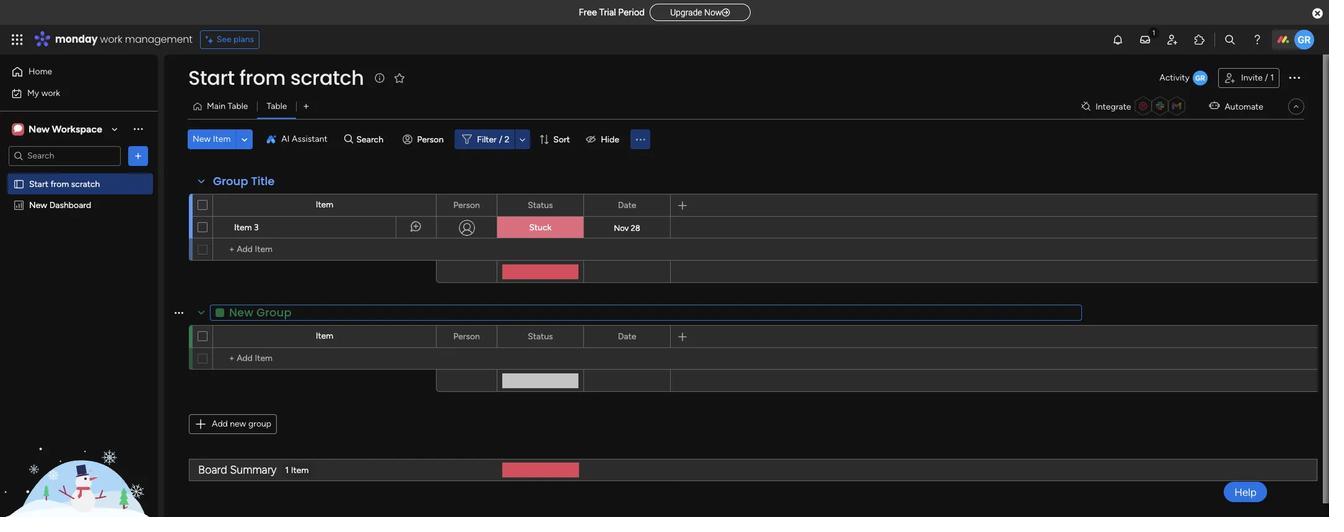Task type: locate. For each thing, give the bounding box(es) containing it.
/ for 1
[[1265, 72, 1268, 83]]

options image down "workspace options" icon at the top of page
[[132, 150, 144, 162]]

scratch up dashboard
[[71, 179, 100, 189]]

main table button
[[188, 97, 257, 116]]

1 vertical spatial date field
[[615, 330, 639, 343]]

2 date from the top
[[618, 331, 636, 342]]

1 right the summary
[[285, 465, 289, 475]]

from up the table button
[[239, 64, 286, 92]]

workspace selection element
[[12, 122, 104, 137]]

add to favorites image
[[394, 72, 406, 84]]

1 horizontal spatial table
[[267, 101, 287, 111]]

0 horizontal spatial table
[[228, 101, 248, 111]]

1 horizontal spatial /
[[1265, 72, 1268, 83]]

0 vertical spatial status
[[528, 200, 553, 210]]

add view image
[[304, 102, 309, 111]]

see
[[217, 34, 231, 45]]

1 item
[[285, 465, 309, 475]]

0 horizontal spatial options image
[[132, 150, 144, 162]]

see plans
[[217, 34, 254, 45]]

start inside list box
[[29, 179, 48, 189]]

1 horizontal spatial start from scratch
[[188, 64, 364, 92]]

work for monday
[[100, 32, 122, 46]]

1 vertical spatial person
[[453, 200, 480, 210]]

table right main
[[228, 101, 248, 111]]

home button
[[7, 62, 133, 82]]

0 vertical spatial start from scratch
[[188, 64, 364, 92]]

scratch up add view image
[[290, 64, 364, 92]]

0 horizontal spatial scratch
[[71, 179, 100, 189]]

0 horizontal spatial start
[[29, 179, 48, 189]]

1 vertical spatial 1
[[285, 465, 289, 475]]

dashboard
[[49, 200, 91, 210]]

from inside list box
[[50, 179, 69, 189]]

0 vertical spatial start
[[188, 64, 234, 92]]

plans
[[234, 34, 254, 45]]

upgrade now
[[670, 7, 722, 17]]

0 vertical spatial date
[[618, 200, 636, 210]]

start from scratch up 'new dashboard' at the left top of the page
[[29, 179, 100, 189]]

board
[[198, 463, 227, 477]]

from
[[239, 64, 286, 92], [50, 179, 69, 189]]

1 status field from the top
[[525, 198, 556, 212]]

date
[[618, 200, 636, 210], [618, 331, 636, 342]]

/ left 2
[[499, 134, 502, 145]]

1 vertical spatial scratch
[[71, 179, 100, 189]]

0 vertical spatial person field
[[450, 198, 483, 212]]

start from scratch up the table button
[[188, 64, 364, 92]]

item up + add item text box on the left bottom of page
[[316, 331, 333, 341]]

new down main
[[193, 134, 211, 144]]

1 vertical spatial status field
[[525, 330, 556, 343]]

start right public board icon
[[29, 179, 48, 189]]

arrow down image
[[515, 132, 530, 147]]

ai logo image
[[267, 134, 276, 144]]

0 vertical spatial work
[[100, 32, 122, 46]]

table
[[228, 101, 248, 111], [267, 101, 287, 111]]

status
[[528, 200, 553, 210], [528, 331, 553, 342]]

1 image
[[1148, 25, 1159, 39]]

/ inside button
[[1265, 72, 1268, 83]]

main table
[[207, 101, 248, 111]]

invite / 1 button
[[1218, 68, 1280, 88]]

None field
[[210, 304, 1082, 320]]

0 vertical spatial person
[[417, 134, 444, 145]]

1 horizontal spatial start
[[188, 64, 234, 92]]

0 vertical spatial date field
[[615, 198, 639, 212]]

1 status from the top
[[528, 200, 553, 210]]

Person field
[[450, 198, 483, 212], [450, 330, 483, 343]]

2 vertical spatial person
[[453, 331, 480, 342]]

/
[[1265, 72, 1268, 83], [499, 134, 502, 145]]

1 horizontal spatial 1
[[1270, 72, 1274, 83]]

list box
[[0, 171, 158, 383]]

/ right invite
[[1265, 72, 1268, 83]]

1 vertical spatial start
[[29, 179, 48, 189]]

assistant
[[292, 134, 328, 144]]

sort button
[[534, 129, 577, 149]]

1 vertical spatial from
[[50, 179, 69, 189]]

1 vertical spatial work
[[41, 88, 60, 98]]

start from scratch
[[188, 64, 364, 92], [29, 179, 100, 189]]

3
[[254, 222, 259, 233]]

options image up collapse board header icon
[[1287, 70, 1302, 85]]

work
[[100, 32, 122, 46], [41, 88, 60, 98]]

work right my
[[41, 88, 60, 98]]

1
[[1270, 72, 1274, 83], [285, 465, 289, 475]]

invite / 1
[[1241, 72, 1274, 83]]

item left angle down icon
[[213, 134, 231, 144]]

1 vertical spatial person field
[[450, 330, 483, 343]]

free
[[579, 7, 597, 18]]

main
[[207, 101, 225, 111]]

lottie animation element
[[0, 392, 158, 517]]

options image
[[1287, 70, 1302, 85], [132, 150, 144, 162]]

trial
[[599, 7, 616, 18]]

1 vertical spatial /
[[499, 134, 502, 145]]

options image
[[479, 195, 488, 216], [566, 195, 575, 216], [479, 326, 488, 347]]

workspace options image
[[132, 123, 144, 135]]

new inside the workspace selection element
[[28, 123, 50, 135]]

activity
[[1160, 72, 1190, 83]]

work for my
[[41, 88, 60, 98]]

new right workspace icon
[[28, 123, 50, 135]]

help image
[[1251, 33, 1263, 46]]

1 table from the left
[[228, 101, 248, 111]]

Group Title field
[[210, 173, 278, 190]]

start
[[188, 64, 234, 92], [29, 179, 48, 189]]

scratch
[[290, 64, 364, 92], [71, 179, 100, 189]]

stuck
[[529, 222, 552, 233]]

0 vertical spatial 1
[[1270, 72, 1274, 83]]

0 horizontal spatial work
[[41, 88, 60, 98]]

inbox image
[[1139, 33, 1151, 46]]

from up 'new dashboard' at the left top of the page
[[50, 179, 69, 189]]

1 horizontal spatial options image
[[1287, 70, 1302, 85]]

1 right invite
[[1270, 72, 1274, 83]]

public dashboard image
[[13, 199, 25, 211]]

dapulse integrations image
[[1081, 102, 1091, 111]]

Status field
[[525, 198, 556, 212], [525, 330, 556, 343]]

1 vertical spatial date
[[618, 331, 636, 342]]

1 vertical spatial status
[[528, 331, 553, 342]]

0 vertical spatial /
[[1265, 72, 1268, 83]]

person
[[417, 134, 444, 145], [453, 200, 480, 210], [453, 331, 480, 342]]

Date field
[[615, 198, 639, 212], [615, 330, 639, 343]]

hide
[[601, 134, 619, 145]]

start up main
[[188, 64, 234, 92]]

ai assistant button
[[262, 129, 332, 149]]

0 horizontal spatial from
[[50, 179, 69, 189]]

new item button
[[188, 129, 236, 149]]

0 horizontal spatial /
[[499, 134, 502, 145]]

/ for 2
[[499, 134, 502, 145]]

new
[[230, 419, 246, 429]]

v2 search image
[[344, 132, 353, 146]]

new right "public dashboard" icon
[[29, 200, 47, 210]]

1 horizontal spatial work
[[100, 32, 122, 46]]

dapulse rightstroke image
[[722, 8, 730, 17]]

option
[[0, 173, 158, 175]]

0 vertical spatial from
[[239, 64, 286, 92]]

show board description image
[[373, 72, 387, 84]]

0 vertical spatial scratch
[[290, 64, 364, 92]]

item
[[213, 134, 231, 144], [316, 199, 333, 210], [234, 222, 252, 233], [316, 331, 333, 341], [291, 465, 309, 475]]

1 inside button
[[1270, 72, 1274, 83]]

new
[[28, 123, 50, 135], [193, 134, 211, 144], [29, 200, 47, 210]]

my work button
[[7, 83, 133, 103]]

0 horizontal spatial start from scratch
[[29, 179, 100, 189]]

automate
[[1225, 101, 1263, 112]]

table down start from scratch field
[[267, 101, 287, 111]]

work right monday
[[100, 32, 122, 46]]

0 vertical spatial status field
[[525, 198, 556, 212]]

work inside button
[[41, 88, 60, 98]]

2 person field from the top
[[450, 330, 483, 343]]



Task type: describe. For each thing, give the bounding box(es) containing it.
new item
[[193, 134, 231, 144]]

2 status field from the top
[[525, 330, 556, 343]]

1 person field from the top
[[450, 198, 483, 212]]

2 date field from the top
[[615, 330, 639, 343]]

collapse board header image
[[1291, 102, 1301, 111]]

help
[[1234, 486, 1257, 498]]

add
[[212, 419, 228, 429]]

group title
[[213, 173, 275, 189]]

1 date field from the top
[[615, 198, 639, 212]]

new workspace
[[28, 123, 102, 135]]

dapulse close image
[[1312, 7, 1323, 20]]

workspace image
[[14, 122, 22, 136]]

new workspace button
[[9, 119, 123, 140]]

autopilot image
[[1209, 98, 1220, 114]]

monday
[[55, 32, 98, 46]]

Start from scratch field
[[185, 64, 367, 92]]

new for new dashboard
[[29, 200, 47, 210]]

new dashboard
[[29, 200, 91, 210]]

search everything image
[[1224, 33, 1236, 46]]

monday work management
[[55, 32, 192, 46]]

board summary
[[198, 463, 277, 477]]

hide button
[[581, 129, 627, 149]]

apps image
[[1193, 33, 1206, 46]]

select product image
[[11, 33, 24, 46]]

nov 28
[[614, 223, 640, 233]]

invite
[[1241, 72, 1263, 83]]

ai assistant
[[281, 134, 328, 144]]

menu image
[[634, 133, 647, 146]]

activity button
[[1155, 68, 1213, 88]]

lottie animation image
[[0, 392, 158, 517]]

person button
[[397, 129, 451, 149]]

notifications image
[[1112, 33, 1124, 46]]

home
[[28, 66, 52, 77]]

table button
[[257, 97, 296, 116]]

Search field
[[353, 131, 390, 148]]

item up + add item text field
[[316, 199, 333, 210]]

add new group
[[212, 419, 271, 429]]

filter / 2
[[477, 134, 509, 145]]

period
[[618, 7, 645, 18]]

add new group button
[[189, 414, 277, 434]]

list box containing start from scratch
[[0, 171, 158, 383]]

item inside button
[[213, 134, 231, 144]]

my
[[27, 88, 39, 98]]

upgrade
[[670, 7, 702, 17]]

1 vertical spatial start from scratch
[[29, 179, 100, 189]]

integrate
[[1096, 101, 1131, 112]]

free trial period
[[579, 7, 645, 18]]

2 table from the left
[[267, 101, 287, 111]]

2
[[505, 134, 509, 145]]

group
[[213, 173, 248, 189]]

angle down image
[[242, 135, 248, 144]]

1 vertical spatial options image
[[132, 150, 144, 162]]

2 status from the top
[[528, 331, 553, 342]]

person inside popup button
[[417, 134, 444, 145]]

+ Add Item text field
[[219, 351, 430, 366]]

item left 3
[[234, 222, 252, 233]]

1 horizontal spatial scratch
[[290, 64, 364, 92]]

item right the summary
[[291, 465, 309, 475]]

now
[[704, 7, 722, 17]]

1 date from the top
[[618, 200, 636, 210]]

filter
[[477, 134, 497, 145]]

see plans button
[[200, 30, 260, 49]]

summary
[[230, 463, 277, 477]]

workspace image
[[12, 122, 24, 136]]

item 3
[[234, 222, 259, 233]]

sort
[[553, 134, 570, 145]]

public board image
[[13, 178, 25, 190]]

workspace
[[52, 123, 102, 135]]

new for new item
[[193, 134, 211, 144]]

0 horizontal spatial 1
[[285, 465, 289, 475]]

ai
[[281, 134, 290, 144]]

group
[[248, 419, 271, 429]]

my work
[[27, 88, 60, 98]]

nov
[[614, 223, 629, 233]]

1 horizontal spatial from
[[239, 64, 286, 92]]

Search in workspace field
[[26, 149, 103, 163]]

greg robinson image
[[1294, 30, 1314, 50]]

help button
[[1224, 482, 1267, 502]]

title
[[251, 173, 275, 189]]

upgrade now link
[[650, 4, 750, 21]]

28
[[631, 223, 640, 233]]

invite members image
[[1166, 33, 1179, 46]]

management
[[125, 32, 192, 46]]

+ Add Item text field
[[219, 242, 430, 257]]

new for new workspace
[[28, 123, 50, 135]]

0 vertical spatial options image
[[1287, 70, 1302, 85]]



Task type: vqa. For each thing, say whether or not it's contained in the screenshot.
"N"
no



